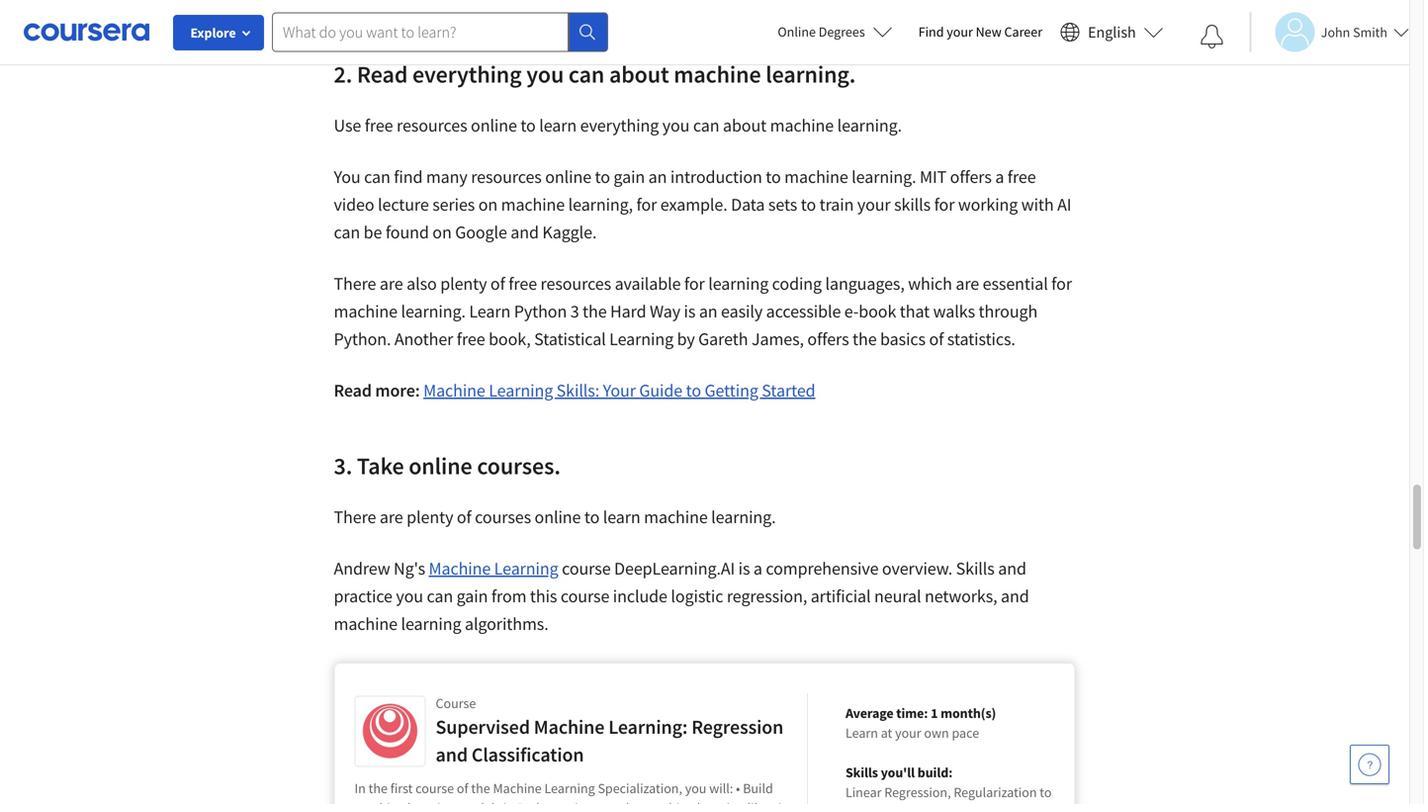 Task type: locate. For each thing, give the bounding box(es) containing it.
machine right more:
[[423, 379, 485, 402]]

gain
[[614, 166, 645, 188], [457, 585, 488, 607]]

book
[[859, 300, 896, 322]]

1 horizontal spatial on
[[478, 193, 498, 216]]

0 horizontal spatial skills
[[846, 764, 878, 781]]

0 vertical spatial is
[[684, 300, 696, 322]]

0 vertical spatial skills
[[956, 557, 995, 580]]

to inside skills you'll build: linear regression, regularization to avoid overfitting, logisti
[[1040, 783, 1052, 801]]

on down series on the left
[[432, 221, 452, 243]]

can down "andrew ng's machine learning"
[[427, 585, 453, 607]]

learning. inside there are also plenty of free resources available for learning coding languages, which are essential for machine learning. learn python 3 the hard way is an easily accessible e-book that walks through python. another free book, statistical learning by gareth james, offers the basics of statistics.
[[401, 300, 466, 322]]

learning. up skills
[[852, 166, 916, 188]]

basics
[[880, 328, 926, 350]]

learn down average
[[846, 724, 878, 742]]

0 vertical spatial gain
[[614, 166, 645, 188]]

machine
[[423, 379, 485, 402], [429, 557, 491, 580], [534, 715, 605, 739], [493, 779, 542, 797]]

smith
[[1353, 23, 1388, 41]]

0 vertical spatial offers
[[950, 166, 992, 188]]

resources inside there are also plenty of free resources available for learning coding languages, which are essential for machine learning. learn python 3 the hard way is an easily accessible e-book that walks through python. another free book, statistical learning by gareth james, offers the basics of statistics.
[[541, 272, 611, 295]]

0 horizontal spatial learn
[[469, 300, 511, 322]]

everything down the 2. read everything you can about machine learning.
[[580, 114, 659, 136]]

an up the 'gareth'
[[699, 300, 718, 322]]

to
[[521, 114, 536, 136], [595, 166, 610, 188], [766, 166, 781, 188], [801, 193, 816, 216], [686, 379, 701, 402], [584, 506, 600, 528], [1040, 783, 1052, 801]]

0 vertical spatial your
[[947, 23, 973, 41]]

are for there are plenty of courses online to learn machine learning.
[[380, 506, 403, 528]]

statistics.
[[947, 328, 1016, 350]]

resources
[[397, 114, 467, 136], [471, 166, 542, 188], [541, 272, 611, 295]]

learning inside course deeplearning.ai is a comprehensive overview. skills and practice you can gain from this course include logistic regression, artificial neural networks, and machine learning algorithms.
[[401, 613, 461, 635]]

1 vertical spatial plenty
[[407, 506, 453, 528]]

walks
[[933, 300, 975, 322]]

1 horizontal spatial offers
[[950, 166, 992, 188]]

1 vertical spatial resources
[[471, 166, 542, 188]]

learning inside there are also plenty of free resources available for learning coding languages, which are essential for machine learning. learn python 3 the hard way is an easily accessible e-book that walks through python. another free book, statistical learning by gareth james, offers the basics of statistics.
[[609, 328, 674, 350]]

the right 3
[[583, 300, 607, 322]]

from
[[491, 585, 527, 607]]

find your new career link
[[909, 20, 1052, 45]]

2. read everything you can about machine learning.
[[334, 59, 856, 89]]

python inside in the first course of the machine learning specialization, you will: • build machine learning models in python using popular machine learning librarie
[[517, 799, 559, 804]]

1 horizontal spatial gain
[[614, 166, 645, 188]]

learning. up train
[[837, 114, 902, 136]]

can
[[569, 59, 605, 89], [693, 114, 720, 136], [364, 166, 390, 188], [334, 221, 360, 243], [427, 585, 453, 607]]

0 vertical spatial python
[[514, 300, 567, 322]]

machine for ng's
[[429, 557, 491, 580]]

0 horizontal spatial your
[[857, 193, 891, 216]]

is right way
[[684, 300, 696, 322]]

classification
[[472, 742, 584, 767]]

skills inside course deeplearning.ai is a comprehensive overview. skills and practice you can gain from this course include logistic regression, artificial neural networks, and machine learning algorithms.
[[956, 557, 995, 580]]

is inside there are also plenty of free resources available for learning coding languages, which are essential for machine learning. learn python 3 the hard way is an easily accessible e-book that walks through python. another free book, statistical learning by gareth james, offers the basics of statistics.
[[684, 300, 696, 322]]

learning. up regression,
[[711, 506, 776, 528]]

machine learning link
[[429, 557, 558, 580]]

learning. down online degrees
[[766, 59, 856, 89]]

2 vertical spatial your
[[895, 724, 921, 742]]

learning.
[[766, 59, 856, 89], [837, 114, 902, 136], [852, 166, 916, 188], [401, 300, 466, 322], [711, 506, 776, 528]]

a up regression,
[[754, 557, 762, 580]]

resources inside you can find many resources online to gain an introduction to machine learning. mit offers a free video lecture series on machine learning, for example. data sets to train your skills for working with ai can be found on google and kaggle.
[[471, 166, 542, 188]]

1 vertical spatial is
[[738, 557, 750, 580]]

None search field
[[272, 12, 608, 52]]

1 horizontal spatial your
[[895, 724, 921, 742]]

1 vertical spatial learn
[[846, 724, 878, 742]]

you down the ng's in the left bottom of the page
[[396, 585, 423, 607]]

learning inside in the first course of the machine learning specialization, you will: • build machine learning models in python using popular machine learning librarie
[[544, 779, 595, 797]]

to up learning,
[[595, 166, 610, 188]]

supervised
[[436, 715, 530, 739]]

learn
[[539, 114, 577, 136], [603, 506, 641, 528]]

0 vertical spatial learn
[[469, 300, 511, 322]]

learning. inside you can find many resources online to gain an introduction to machine learning. mit offers a free video lecture series on machine learning, for example. data sets to train your skills for working with ai can be found on google and kaggle.
[[852, 166, 916, 188]]

there are plenty of courses online to learn machine learning.
[[334, 506, 776, 528]]

free
[[365, 114, 393, 136], [1008, 166, 1036, 188], [509, 272, 537, 295], [457, 328, 485, 350]]

your right train
[[857, 193, 891, 216]]

read right "2." on the top left of page
[[357, 59, 408, 89]]

can inside course deeplearning.ai is a comprehensive overview. skills and practice you can gain from this course include logistic regression, artificial neural networks, and machine learning algorithms.
[[427, 585, 453, 607]]

1 horizontal spatial a
[[995, 166, 1004, 188]]

0 horizontal spatial on
[[432, 221, 452, 243]]

1 vertical spatial learn
[[603, 506, 641, 528]]

an up the example.
[[648, 166, 667, 188]]

0 vertical spatial on
[[478, 193, 498, 216]]

offers up working
[[950, 166, 992, 188]]

of up models
[[457, 779, 468, 797]]

3
[[570, 300, 579, 322]]

there
[[334, 272, 376, 295], [334, 506, 376, 528]]

accessible
[[766, 300, 841, 322]]

are down take
[[380, 506, 403, 528]]

read left more:
[[334, 379, 372, 402]]

python left 3
[[514, 300, 567, 322]]

about up use free resources online to learn everything you can about machine learning.
[[609, 59, 669, 89]]

0 vertical spatial there
[[334, 272, 376, 295]]

resources up series on the left
[[471, 166, 542, 188]]

0 horizontal spatial learn
[[539, 114, 577, 136]]

1 vertical spatial everything
[[580, 114, 659, 136]]

show notifications image
[[1200, 25, 1224, 48]]

0 vertical spatial plenty
[[440, 272, 487, 295]]

1 vertical spatial offers
[[807, 328, 849, 350]]

you up use free resources online to learn everything you can about machine learning.
[[526, 59, 564, 89]]

0 horizontal spatial is
[[684, 300, 696, 322]]

and right google
[[511, 221, 539, 243]]

ai
[[1057, 193, 1072, 216]]

2 horizontal spatial your
[[947, 23, 973, 41]]

1 vertical spatial a
[[754, 557, 762, 580]]

skills up networks,
[[956, 557, 995, 580]]

of inside in the first course of the machine learning specialization, you will: • build machine learning models in python using popular machine learning librarie
[[457, 779, 468, 797]]

0 horizontal spatial everything
[[412, 59, 522, 89]]

everything
[[412, 59, 522, 89], [580, 114, 659, 136]]

about up introduction
[[723, 114, 767, 136]]

gareth
[[698, 328, 748, 350]]

0 vertical spatial resources
[[397, 114, 467, 136]]

new
[[976, 23, 1002, 41]]

plenty inside there are also plenty of free resources available for learning coding languages, which are essential for machine learning. learn python 3 the hard way is an easily accessible e-book that walks through python. another free book, statistical learning by gareth james, offers the basics of statistics.
[[440, 272, 487, 295]]

courses.
[[477, 451, 561, 481]]

1 horizontal spatial skills
[[956, 557, 995, 580]]

python
[[514, 300, 567, 322], [517, 799, 559, 804]]

0 horizontal spatial gain
[[457, 585, 488, 607]]

your inside average time: 1 month(s) learn at your own pace
[[895, 724, 921, 742]]

learn up book,
[[469, 300, 511, 322]]

your right find
[[947, 23, 973, 41]]

python right in
[[517, 799, 559, 804]]

course inside course supervised machine learning: regression and classification
[[436, 694, 476, 712]]

english
[[1088, 22, 1136, 42]]

1 vertical spatial skills
[[846, 764, 878, 781]]

•
[[736, 779, 740, 797]]

0 vertical spatial about
[[609, 59, 669, 89]]

free left book,
[[457, 328, 485, 350]]

0 vertical spatial learn
[[539, 114, 577, 136]]

learning down will:
[[697, 799, 745, 804]]

average time: 1 month(s) learn at your own pace
[[846, 704, 996, 742]]

learning up easily
[[708, 272, 769, 295]]

in
[[503, 799, 514, 804]]

example.
[[660, 193, 728, 216]]

and down supervised
[[436, 742, 468, 767]]

1 horizontal spatial learn
[[846, 724, 878, 742]]

learning
[[708, 272, 769, 295], [401, 613, 461, 635], [407, 799, 455, 804], [697, 799, 745, 804]]

free up book,
[[509, 272, 537, 295]]

learn up 'deeplearning.ai'
[[603, 506, 641, 528]]

john
[[1321, 23, 1350, 41]]

plenty right also
[[440, 272, 487, 295]]

you left will:
[[685, 779, 707, 797]]

course right first
[[416, 779, 454, 797]]

include
[[613, 585, 667, 607]]

on up google
[[478, 193, 498, 216]]

course up supervised
[[436, 694, 476, 712]]

in the first course of the machine learning specialization, you will: • build machine learning models in python using popular machine learning librarie
[[355, 779, 794, 804]]

machine right the ng's in the left bottom of the page
[[429, 557, 491, 580]]

offers
[[950, 166, 992, 188], [807, 328, 849, 350]]

your down the time:
[[895, 724, 921, 742]]

course right this
[[561, 585, 610, 607]]

can up use free resources online to learn everything you can about machine learning.
[[569, 59, 605, 89]]

there down be on the top left
[[334, 272, 376, 295]]

to down the 2. read everything you can about machine learning.
[[521, 114, 536, 136]]

the down book
[[853, 328, 877, 350]]

1 vertical spatial your
[[857, 193, 891, 216]]

0 horizontal spatial offers
[[807, 328, 849, 350]]

1 there from the top
[[334, 272, 376, 295]]

to right regularization
[[1040, 783, 1052, 801]]

learn down the 2. read everything you can about machine learning.
[[539, 114, 577, 136]]

online up learning,
[[545, 166, 591, 188]]

learning up using
[[544, 779, 595, 797]]

1 vertical spatial about
[[723, 114, 767, 136]]

machine inside course supervised machine learning: regression and classification
[[534, 715, 605, 739]]

course inside in the first course of the machine learning specialization, you will: • build machine learning models in python using popular machine learning librarie
[[416, 779, 454, 797]]

can left be on the top left
[[334, 221, 360, 243]]

skills:
[[556, 379, 599, 402]]

1 vertical spatial an
[[699, 300, 718, 322]]

for right available
[[684, 272, 705, 295]]

explore
[[190, 24, 236, 42]]

0 vertical spatial everything
[[412, 59, 522, 89]]

an
[[648, 166, 667, 188], [699, 300, 718, 322]]

learning down book,
[[489, 379, 553, 402]]

1 horizontal spatial an
[[699, 300, 718, 322]]

find
[[394, 166, 423, 188]]

online
[[471, 114, 517, 136], [545, 166, 591, 188], [409, 451, 472, 481], [535, 506, 581, 528]]

learning. up another
[[401, 300, 466, 322]]

0 horizontal spatial a
[[754, 557, 762, 580]]

resources up 3
[[541, 272, 611, 295]]

and
[[511, 221, 539, 243], [998, 557, 1026, 580], [1001, 585, 1029, 607], [436, 742, 468, 767]]

offers inside you can find many resources online to gain an introduction to machine learning. mit offers a free video lecture series on machine learning, for example. data sets to train your skills for working with ai can be found on google and kaggle.
[[950, 166, 992, 188]]

2 there from the top
[[334, 506, 376, 528]]

there for there are also plenty of free resources available for learning coding languages, which are essential for machine learning. learn python 3 the hard way is an easily accessible e-book that walks through python. another free book, statistical learning by gareth james, offers the basics of statistics.
[[334, 272, 376, 295]]

for
[[636, 193, 657, 216], [934, 193, 955, 216], [684, 272, 705, 295], [1052, 272, 1072, 295]]

1 horizontal spatial everything
[[580, 114, 659, 136]]

gain inside you can find many resources online to gain an introduction to machine learning. mit offers a free video lecture series on machine learning, for example. data sets to train your skills for working with ai can be found on google and kaggle.
[[614, 166, 645, 188]]

another
[[394, 328, 453, 350]]

0 horizontal spatial an
[[648, 166, 667, 188]]

2 vertical spatial resources
[[541, 272, 611, 295]]

book,
[[489, 328, 531, 350]]

free up the with on the top of page
[[1008, 166, 1036, 188]]

machine up classification
[[534, 715, 605, 739]]

are left also
[[380, 272, 403, 295]]

course
[[562, 557, 611, 580], [561, 585, 610, 607], [436, 694, 476, 712], [416, 779, 454, 797]]

course down there are plenty of courses online to learn machine learning.
[[562, 557, 611, 580]]

your
[[947, 23, 973, 41], [857, 193, 891, 216], [895, 724, 921, 742]]

1 horizontal spatial is
[[738, 557, 750, 580]]

skills up linear
[[846, 764, 878, 781]]

a up working
[[995, 166, 1004, 188]]

gain up learning,
[[614, 166, 645, 188]]

use
[[334, 114, 361, 136]]

machine up in
[[493, 779, 542, 797]]

0 vertical spatial an
[[648, 166, 667, 188]]

available
[[615, 272, 681, 295]]

on
[[478, 193, 498, 216], [432, 221, 452, 243]]

skills inside skills you'll build: linear regression, regularization to avoid overfitting, logisti
[[846, 764, 878, 781]]

learning down "andrew ng's machine learning"
[[401, 613, 461, 635]]

degrees
[[819, 23, 865, 41]]

statistical
[[534, 328, 606, 350]]

learning down hard
[[609, 328, 674, 350]]

1 vertical spatial read
[[334, 379, 372, 402]]

skills
[[894, 193, 931, 216]]

resources up many
[[397, 114, 467, 136]]

career
[[1004, 23, 1043, 41]]

everything down what do you want to learn? text box
[[412, 59, 522, 89]]

avoid
[[846, 803, 878, 804]]

0 vertical spatial a
[[995, 166, 1004, 188]]

1 vertical spatial gain
[[457, 585, 488, 607]]

learn inside there are also plenty of free resources available for learning coding languages, which are essential for machine learning. learn python 3 the hard way is an easily accessible e-book that walks through python. another free book, statistical learning by gareth james, offers the basics of statistics.
[[469, 300, 511, 322]]

about
[[609, 59, 669, 89], [723, 114, 767, 136]]

of
[[490, 272, 505, 295], [929, 328, 944, 350], [457, 506, 471, 528], [457, 779, 468, 797]]

is up regression,
[[738, 557, 750, 580]]

to right guide
[[686, 379, 701, 402]]

gain down machine learning 'link'
[[457, 585, 488, 607]]

there inside there are also plenty of free resources available for learning coding languages, which are essential for machine learning. learn python 3 the hard way is an easily accessible e-book that walks through python. another free book, statistical learning by gareth james, offers the basics of statistics.
[[334, 272, 376, 295]]

the
[[583, 300, 607, 322], [853, 328, 877, 350], [369, 779, 388, 797], [471, 779, 490, 797]]

1 horizontal spatial learn
[[603, 506, 641, 528]]

1 horizontal spatial about
[[723, 114, 767, 136]]

1 vertical spatial python
[[517, 799, 559, 804]]

can right you
[[364, 166, 390, 188]]

offers down the e-
[[807, 328, 849, 350]]

found
[[386, 221, 429, 243]]

learning up from
[[494, 557, 558, 580]]

online inside you can find many resources online to gain an introduction to machine learning. mit offers a free video lecture series on machine learning, for example. data sets to train your skills for working with ai can be found on google and kaggle.
[[545, 166, 591, 188]]

series
[[432, 193, 475, 216]]

1 vertical spatial there
[[334, 506, 376, 528]]

plenty up "andrew ng's machine learning"
[[407, 506, 453, 528]]

there up andrew
[[334, 506, 376, 528]]

and right networks,
[[1001, 585, 1029, 607]]

offers inside there are also plenty of free resources available for learning coding languages, which are essential for machine learning. learn python 3 the hard way is an easily accessible e-book that walks through python. another free book, statistical learning by gareth james, offers the basics of statistics.
[[807, 328, 849, 350]]



Task type: describe. For each thing, give the bounding box(es) containing it.
you can find many resources online to gain an introduction to machine learning. mit offers a free video lecture series on machine learning, for example. data sets to train your skills for working with ai can be found on google and kaggle.
[[334, 166, 1072, 243]]

of left courses
[[457, 506, 471, 528]]

pace
[[952, 724, 979, 742]]

learning:
[[608, 715, 688, 739]]

0 vertical spatial read
[[357, 59, 408, 89]]

many
[[426, 166, 468, 188]]

ng's
[[394, 557, 425, 580]]

be
[[364, 221, 382, 243]]

machine inside there are also plenty of free resources available for learning coding languages, which are essential for machine learning. learn python 3 the hard way is an easily accessible e-book that walks through python. another free book, statistical learning by gareth james, offers the basics of statistics.
[[334, 300, 398, 322]]

free right use
[[365, 114, 393, 136]]

to right "sets"
[[801, 193, 816, 216]]

month(s)
[[941, 704, 996, 722]]

sets
[[768, 193, 797, 216]]

your
[[603, 379, 636, 402]]

lecture
[[378, 193, 429, 216]]

overview.
[[882, 557, 953, 580]]

is inside course deeplearning.ai is a comprehensive overview. skills and practice you can gain from this course include logistic regression, artificial neural networks, and machine learning algorithms.
[[738, 557, 750, 580]]

essential
[[983, 272, 1048, 295]]

e-
[[844, 300, 859, 322]]

video
[[334, 193, 374, 216]]

data
[[731, 193, 765, 216]]

machine inside course deeplearning.ai is a comprehensive overview. skills and practice you can gain from this course include logistic regression, artificial neural networks, and machine learning algorithms.
[[334, 613, 398, 635]]

there are also plenty of free resources available for learning coding languages, which are essential for machine learning. learn python 3 the hard way is an easily accessible e-book that walks through python. another free book, statistical learning by gareth james, offers the basics of statistics.
[[334, 272, 1072, 350]]

at
[[881, 724, 892, 742]]

this
[[530, 585, 557, 607]]

learn inside average time: 1 month(s) learn at your own pace
[[846, 724, 878, 742]]

mit
[[920, 166, 947, 188]]

to up "sets"
[[766, 166, 781, 188]]

popular
[[596, 799, 641, 804]]

there for there are plenty of courses online to learn machine learning.
[[334, 506, 376, 528]]

andrew
[[334, 557, 390, 580]]

python inside there are also plenty of free resources available for learning coding languages, which are essential for machine learning. learn python 3 the hard way is an easily accessible e-book that walks through python. another free book, statistical learning by gareth james, offers the basics of statistics.
[[514, 300, 567, 322]]

artificial
[[811, 585, 871, 607]]

in
[[355, 779, 366, 797]]

an inside there are also plenty of free resources available for learning coding languages, which are essential for machine learning. learn python 3 the hard way is an easily accessible e-book that walks through python. another free book, statistical learning by gareth james, offers the basics of statistics.
[[699, 300, 718, 322]]

linear
[[846, 783, 882, 801]]

started
[[762, 379, 816, 402]]

easily
[[721, 300, 763, 322]]

own
[[924, 724, 949, 742]]

an inside you can find many resources online to gain an introduction to machine learning. mit offers a free video lecture series on machine learning, for example. data sets to train your skills for working with ai can be found on google and kaggle.
[[648, 166, 667, 188]]

0 horizontal spatial about
[[609, 59, 669, 89]]

google
[[455, 221, 507, 243]]

average
[[846, 704, 894, 722]]

english button
[[1052, 0, 1172, 64]]

read more: machine learning skills: your guide to getting started
[[334, 379, 816, 402]]

courses
[[475, 506, 531, 528]]

will:
[[709, 779, 733, 797]]

specialization,
[[598, 779, 682, 797]]

find
[[919, 23, 944, 41]]

online right take
[[409, 451, 472, 481]]

you up introduction
[[662, 114, 690, 136]]

explore button
[[173, 15, 264, 50]]

for right essential
[[1052, 272, 1072, 295]]

build
[[743, 779, 773, 797]]

skills you'll build: linear regression, regularization to avoid overfitting, logisti
[[846, 764, 1052, 804]]

a inside you can find many resources online to gain an introduction to machine learning. mit offers a free video lecture series on machine learning, for example. data sets to train your skills for working with ai can be found on google and kaggle.
[[995, 166, 1004, 188]]

time:
[[896, 704, 928, 722]]

regularization
[[954, 783, 1037, 801]]

through
[[979, 300, 1038, 322]]

1 vertical spatial on
[[432, 221, 452, 243]]

first
[[390, 779, 413, 797]]

regression,
[[885, 783, 951, 801]]

way
[[650, 300, 681, 322]]

of down google
[[490, 272, 505, 295]]

regression
[[692, 715, 784, 739]]

help center image
[[1358, 753, 1382, 776]]

machine learning skills: your guide to getting started link
[[423, 379, 816, 402]]

james,
[[752, 328, 804, 350]]

use free resources online to learn everything you can about machine learning.
[[334, 114, 902, 136]]

3. take online courses.
[[334, 451, 561, 481]]

you'll
[[881, 764, 915, 781]]

online
[[778, 23, 816, 41]]

of down walks
[[929, 328, 944, 350]]

and right overview.
[[998, 557, 1026, 580]]

a inside course deeplearning.ai is a comprehensive overview. skills and practice you can gain from this course include logistic regression, artificial neural networks, and machine learning algorithms.
[[754, 557, 762, 580]]

machine inside in the first course of the machine learning specialization, you will: • build machine learning models in python using popular machine learning librarie
[[493, 779, 542, 797]]

deeplearning.ai image
[[361, 701, 420, 760]]

learning down first
[[407, 799, 455, 804]]

john smith
[[1321, 23, 1388, 41]]

you inside in the first course of the machine learning specialization, you will: • build machine learning models in python using popular machine learning librarie
[[685, 779, 707, 797]]

and inside course supervised machine learning: regression and classification
[[436, 742, 468, 767]]

neural
[[874, 585, 921, 607]]

comprehensive
[[766, 557, 879, 580]]

and inside you can find many resources online to gain an introduction to machine learning. mit offers a free video lecture series on machine learning, for example. data sets to train your skills for working with ai can be found on google and kaggle.
[[511, 221, 539, 243]]

the right the "in"
[[369, 779, 388, 797]]

the up models
[[471, 779, 490, 797]]

using
[[562, 799, 593, 804]]

take
[[357, 451, 404, 481]]

python.
[[334, 328, 391, 350]]

online up series on the left
[[471, 114, 517, 136]]

can up introduction
[[693, 114, 720, 136]]

john smith button
[[1250, 12, 1409, 52]]

practice
[[334, 585, 393, 607]]

build:
[[918, 764, 953, 781]]

models
[[458, 799, 501, 804]]

guide
[[639, 379, 683, 402]]

online degrees
[[778, 23, 865, 41]]

coursera image
[[24, 16, 149, 48]]

for down mit
[[934, 193, 955, 216]]

machine for supervised
[[534, 715, 605, 739]]

1
[[931, 704, 938, 722]]

also
[[407, 272, 437, 295]]

kaggle.
[[542, 221, 597, 243]]

learning inside there are also plenty of free resources available for learning coding languages, which are essential for machine learning. learn python 3 the hard way is an easily accessible e-book that walks through python. another free book, statistical learning by gareth james, offers the basics of statistics.
[[708, 272, 769, 295]]

are up walks
[[956, 272, 979, 295]]

by
[[677, 328, 695, 350]]

are for there are also plenty of free resources available for learning coding languages, which are essential for machine learning. learn python 3 the hard way is an easily accessible e-book that walks through python. another free book, statistical learning by gareth james, offers the basics of statistics.
[[380, 272, 403, 295]]

to right courses
[[584, 506, 600, 528]]

your inside you can find many resources online to gain an introduction to machine learning. mit offers a free video lecture series on machine learning, for example. data sets to train your skills for working with ai can be found on google and kaggle.
[[857, 193, 891, 216]]

algorithms.
[[465, 613, 549, 635]]

hard
[[610, 300, 646, 322]]

What do you want to learn? text field
[[272, 12, 569, 52]]

machine for more:
[[423, 379, 485, 402]]

course deeplearning.ai is a comprehensive overview. skills and practice you can gain from this course include logistic regression, artificial neural networks, and machine learning algorithms.
[[334, 557, 1029, 635]]

you inside course deeplearning.ai is a comprehensive overview. skills and practice you can gain from this course include logistic regression, artificial neural networks, and machine learning algorithms.
[[396, 585, 423, 607]]

online right courses
[[535, 506, 581, 528]]

andrew ng's machine learning
[[334, 557, 558, 580]]

gain inside course deeplearning.ai is a comprehensive overview. skills and practice you can gain from this course include logistic regression, artificial neural networks, and machine learning algorithms.
[[457, 585, 488, 607]]

free inside you can find many resources online to gain an introduction to machine learning. mit offers a free video lecture series on machine learning, for example. data sets to train your skills for working with ai can be found on google and kaggle.
[[1008, 166, 1036, 188]]

for right learning,
[[636, 193, 657, 216]]

more:
[[375, 379, 420, 402]]

find your new career
[[919, 23, 1043, 41]]

regression,
[[727, 585, 807, 607]]

getting
[[705, 379, 758, 402]]

languages,
[[825, 272, 905, 295]]



Task type: vqa. For each thing, say whether or not it's contained in the screenshot.
Georgetown University Image
no



